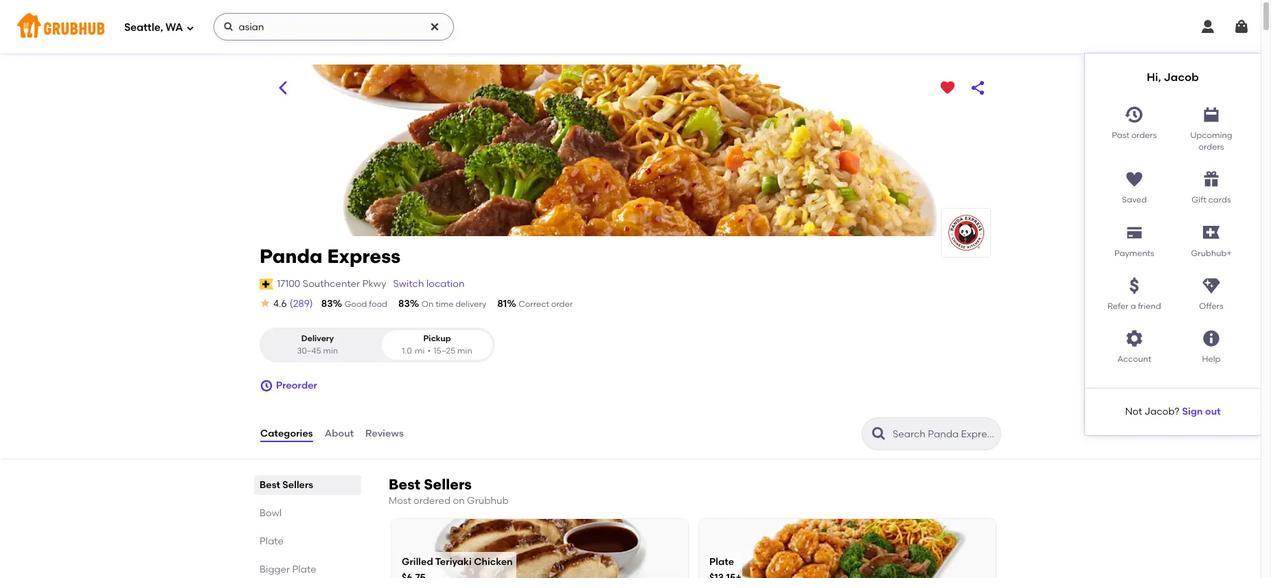 Task type: vqa. For each thing, say whether or not it's contained in the screenshot.
Combo to the bottom
no



Task type: describe. For each thing, give the bounding box(es) containing it.
time
[[436, 300, 454, 309]]

on
[[422, 300, 434, 309]]

plate inside tab
[[260, 536, 284, 548]]

offers
[[1200, 302, 1224, 311]]

best sellers
[[260, 480, 313, 491]]

account
[[1118, 355, 1152, 365]]

orders for upcoming orders
[[1199, 142, 1225, 152]]

friend
[[1139, 302, 1162, 311]]

saved restaurant image
[[940, 80, 956, 96]]

delivery
[[301, 334, 334, 344]]

option group containing delivery 30–45 min
[[260, 328, 495, 363]]

grubhub+
[[1192, 249, 1232, 258]]

jacob for hi,
[[1164, 71, 1200, 84]]

hi,
[[1148, 71, 1162, 84]]

gift cards
[[1192, 195, 1232, 205]]

chicken
[[474, 556, 513, 568]]

refer a friend button
[[1097, 271, 1174, 313]]

svg image inside preorder 'button'
[[260, 379, 273, 393]]

cards
[[1209, 195, 1232, 205]]

panda express
[[260, 245, 401, 268]]

best for best sellers
[[260, 480, 280, 491]]

on time delivery
[[422, 300, 487, 309]]

southcenter
[[303, 278, 360, 290]]

svg image inside help button
[[1202, 329, 1222, 349]]

best sellers tab
[[260, 478, 356, 493]]

reviews
[[366, 428, 404, 440]]

17100 southcenter pkwy button
[[276, 277, 387, 292]]

refer a friend
[[1108, 302, 1162, 311]]

food
[[369, 300, 388, 309]]

preorder button
[[260, 374, 317, 399]]

past
[[1113, 130, 1130, 140]]

?
[[1175, 406, 1180, 418]]

sellers for best sellers
[[283, 480, 313, 491]]

categories button
[[260, 410, 314, 459]]

offers link
[[1174, 271, 1251, 313]]

plate inside tab
[[292, 564, 316, 576]]

upcoming orders link
[[1174, 99, 1251, 153]]

saved restaurant button
[[936, 76, 961, 100]]

grilled teriyaki chicken
[[402, 556, 513, 568]]

categories
[[260, 428, 313, 440]]

•
[[428, 346, 431, 356]]

teriyaki
[[435, 556, 472, 568]]

bigger plate
[[260, 564, 316, 576]]

seattle,
[[124, 21, 163, 33]]

saved link
[[1097, 164, 1174, 207]]

share icon image
[[970, 80, 987, 96]]

gift
[[1192, 195, 1207, 205]]

best for best sellers most ordered on grubhub
[[389, 476, 421, 493]]

svg image for gift
[[1202, 170, 1222, 189]]

wa
[[166, 21, 183, 33]]

pkwy
[[363, 278, 386, 290]]

grilled teriyaki chicken button
[[392, 520, 688, 579]]

sign out button
[[1183, 400, 1221, 425]]

svg image inside payments link
[[1125, 223, 1145, 242]]

switch
[[393, 278, 424, 290]]

Search for food, convenience, alcohol... search field
[[213, 13, 454, 41]]

81
[[498, 298, 507, 310]]

plate inside button
[[710, 556, 735, 568]]

good
[[345, 300, 367, 309]]

correct order
[[519, 300, 573, 309]]

jacob for not
[[1145, 406, 1175, 418]]



Task type: locate. For each thing, give the bounding box(es) containing it.
order
[[552, 300, 573, 309]]

reviews button
[[365, 410, 405, 459]]

ordered
[[414, 495, 451, 507]]

1 min from the left
[[323, 346, 338, 356]]

gift cards link
[[1174, 164, 1251, 207]]

best inside best sellers most ordered on grubhub
[[389, 476, 421, 493]]

1 vertical spatial orders
[[1199, 142, 1225, 152]]

svg image inside account link
[[1125, 329, 1145, 349]]

best
[[389, 476, 421, 493], [260, 480, 280, 491]]

location
[[427, 278, 465, 290]]

grubhub
[[467, 495, 509, 507]]

sellers inside tab
[[283, 480, 313, 491]]

0 horizontal spatial 83
[[321, 298, 333, 310]]

about
[[325, 428, 354, 440]]

0 vertical spatial jacob
[[1164, 71, 1200, 84]]

min inside delivery 30–45 min
[[323, 346, 338, 356]]

0 horizontal spatial min
[[323, 346, 338, 356]]

best sellers most ordered on grubhub
[[389, 476, 509, 507]]

1 horizontal spatial orders
[[1199, 142, 1225, 152]]

good food
[[345, 300, 388, 309]]

svg image inside saved link
[[1125, 170, 1145, 189]]

bigger plate tab
[[260, 563, 356, 577]]

83
[[321, 298, 333, 310], [399, 298, 410, 310]]

delivery 30–45 min
[[297, 334, 338, 356]]

a
[[1131, 302, 1137, 311]]

jacob right hi,
[[1164, 71, 1200, 84]]

grilled
[[402, 556, 433, 568]]

sellers for best sellers most ordered on grubhub
[[424, 476, 472, 493]]

1 83 from the left
[[321, 298, 333, 310]]

option group
[[260, 328, 495, 363]]

most
[[389, 495, 411, 507]]

caret left icon image
[[275, 80, 291, 96]]

not
[[1126, 406, 1143, 418]]

past orders
[[1113, 130, 1158, 140]]

min down delivery
[[323, 346, 338, 356]]

1 vertical spatial jacob
[[1145, 406, 1175, 418]]

svg image inside gift cards link
[[1202, 170, 1222, 189]]

best up the most
[[389, 476, 421, 493]]

svg image inside offers link
[[1202, 276, 1222, 296]]

on
[[453, 495, 465, 507]]

saved
[[1123, 195, 1148, 205]]

0 horizontal spatial best
[[260, 480, 280, 491]]

best up bowl
[[260, 480, 280, 491]]

preorder
[[276, 380, 317, 392]]

1 horizontal spatial min
[[458, 346, 473, 356]]

svg image inside upcoming orders link
[[1202, 105, 1222, 124]]

0 vertical spatial orders
[[1132, 130, 1158, 140]]

subscription pass image
[[260, 279, 274, 290]]

orders
[[1132, 130, 1158, 140], [1199, 142, 1225, 152]]

min inside pickup 1.0 mi • 15–25 min
[[458, 346, 473, 356]]

83 for on time delivery
[[399, 298, 410, 310]]

2 horizontal spatial plate
[[710, 556, 735, 568]]

sellers up 'bowl' 'tab'
[[283, 480, 313, 491]]

grubhub plus flag logo image
[[1204, 226, 1220, 239]]

orders right past
[[1132, 130, 1158, 140]]

0 horizontal spatial sellers
[[283, 480, 313, 491]]

jacob right 'not' at the right
[[1145, 406, 1175, 418]]

svg image for upcoming
[[1202, 105, 1222, 124]]

out
[[1206, 406, 1221, 418]]

17100
[[277, 278, 301, 290]]

main navigation navigation
[[0, 0, 1262, 436]]

help button
[[1174, 324, 1251, 366]]

search icon image
[[871, 426, 888, 443]]

17100 southcenter pkwy
[[277, 278, 386, 290]]

83 down 17100 southcenter pkwy button
[[321, 298, 333, 310]]

hi, jacob
[[1148, 71, 1200, 84]]

mi
[[415, 346, 425, 356]]

pickup 1.0 mi • 15–25 min
[[402, 334, 473, 356]]

correct
[[519, 300, 550, 309]]

min right 15–25
[[458, 346, 473, 356]]

help
[[1203, 355, 1221, 365]]

bowl tab
[[260, 506, 356, 521]]

payments link
[[1097, 218, 1174, 260]]

switch location button
[[393, 277, 465, 292]]

sellers inside best sellers most ordered on grubhub
[[424, 476, 472, 493]]

upcoming orders
[[1191, 130, 1233, 152]]

panda express logo image
[[943, 209, 991, 257]]

svg image inside past orders link
[[1125, 105, 1145, 124]]

min
[[323, 346, 338, 356], [458, 346, 473, 356]]

0 horizontal spatial plate
[[260, 536, 284, 548]]

jacob
[[1164, 71, 1200, 84], [1145, 406, 1175, 418]]

orders inside upcoming orders
[[1199, 142, 1225, 152]]

plate
[[260, 536, 284, 548], [710, 556, 735, 568], [292, 564, 316, 576]]

seattle, wa
[[124, 21, 183, 33]]

1 horizontal spatial best
[[389, 476, 421, 493]]

plate tab
[[260, 535, 356, 549]]

not jacob ? sign out
[[1126, 406, 1221, 418]]

svg image for refer
[[1125, 276, 1145, 296]]

svg image for past
[[1125, 105, 1145, 124]]

1.0
[[402, 346, 412, 356]]

1 horizontal spatial plate
[[292, 564, 316, 576]]

sellers
[[424, 476, 472, 493], [283, 480, 313, 491]]

express
[[327, 245, 401, 268]]

0 horizontal spatial orders
[[1132, 130, 1158, 140]]

30–45
[[297, 346, 321, 356]]

sign
[[1183, 406, 1204, 418]]

1 horizontal spatial sellers
[[424, 476, 472, 493]]

15–25
[[434, 346, 456, 356]]

(289)
[[290, 298, 313, 310]]

bowl
[[260, 508, 282, 520]]

4.6
[[273, 298, 287, 310]]

Search Panda Express search field
[[892, 428, 997, 441]]

upcoming
[[1191, 130, 1233, 140]]

plate button
[[699, 520, 996, 579]]

account link
[[1097, 324, 1174, 366]]

pickup
[[424, 334, 451, 344]]

bigger
[[260, 564, 290, 576]]

payments
[[1115, 249, 1155, 258]]

orders down upcoming on the right top
[[1199, 142, 1225, 152]]

sellers up on
[[424, 476, 472, 493]]

svg image
[[1234, 19, 1251, 35], [223, 21, 234, 32], [429, 21, 440, 32], [186, 24, 194, 32], [1125, 223, 1145, 242], [1202, 276, 1222, 296], [260, 298, 271, 309], [1125, 329, 1145, 349], [1202, 329, 1222, 349], [260, 379, 273, 393]]

2 83 from the left
[[399, 298, 410, 310]]

83 for good food
[[321, 298, 333, 310]]

83 down switch
[[399, 298, 410, 310]]

panda
[[260, 245, 323, 268]]

refer
[[1108, 302, 1129, 311]]

past orders link
[[1097, 99, 1174, 153]]

orders for past orders
[[1132, 130, 1158, 140]]

svg image inside refer a friend button
[[1125, 276, 1145, 296]]

1 horizontal spatial 83
[[399, 298, 410, 310]]

best inside tab
[[260, 480, 280, 491]]

svg image
[[1200, 19, 1217, 35], [1125, 105, 1145, 124], [1202, 105, 1222, 124], [1125, 170, 1145, 189], [1202, 170, 1222, 189], [1125, 276, 1145, 296]]

2 min from the left
[[458, 346, 473, 356]]

about button
[[324, 410, 355, 459]]

delivery
[[456, 300, 487, 309]]

switch location
[[393, 278, 465, 290]]

grubhub+ button
[[1174, 218, 1251, 260]]



